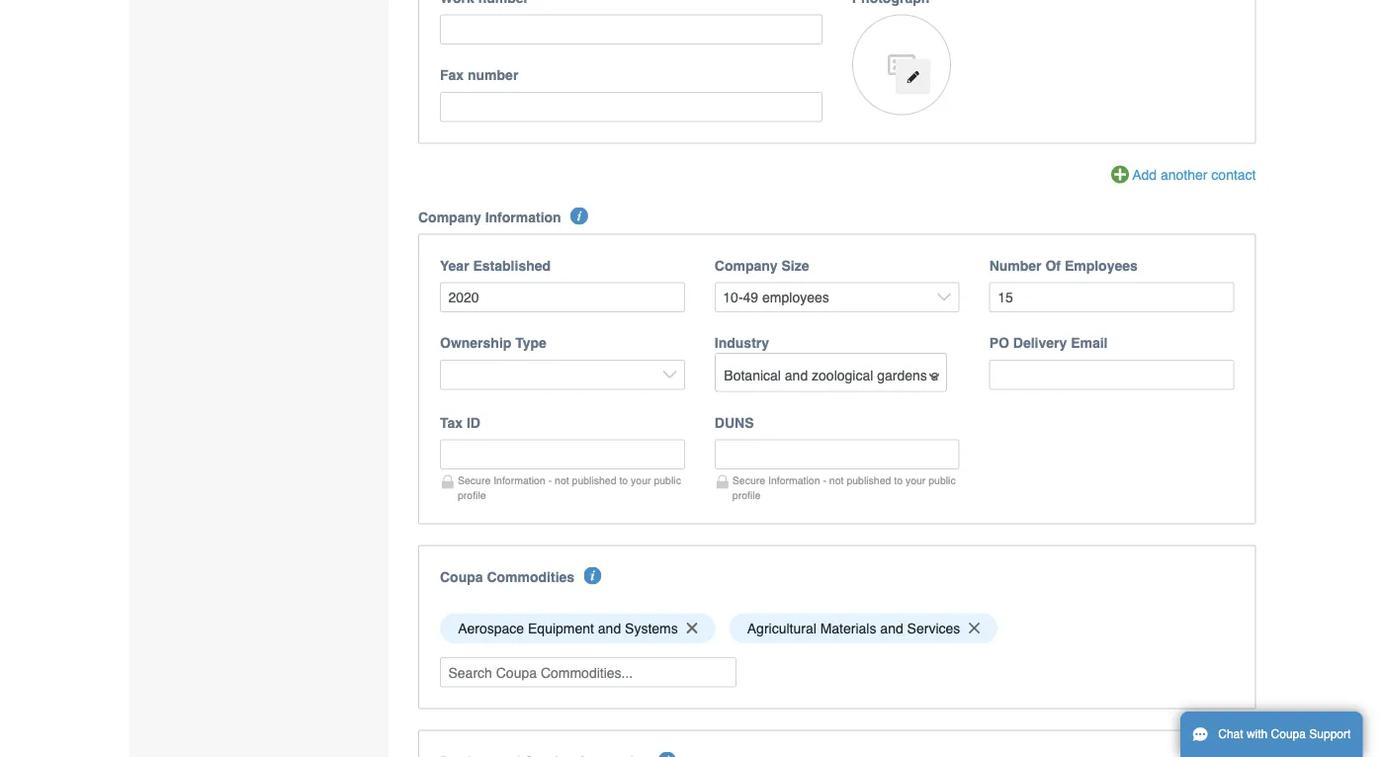 Task type: locate. For each thing, give the bounding box(es) containing it.
not down the tax id text field
[[555, 475, 569, 486]]

materials
[[821, 621, 877, 637]]

employees
[[1065, 257, 1138, 273]]

0 horizontal spatial secure information - not published to your public profile
[[458, 475, 681, 501]]

and
[[598, 621, 621, 637], [881, 621, 904, 637]]

agricultural materials and services option
[[730, 614, 998, 644]]

0 horizontal spatial profile
[[458, 489, 486, 501]]

your for duns
[[906, 475, 926, 486]]

1 published from the left
[[572, 475, 617, 486]]

1 secure information - not published to your public profile from the left
[[458, 475, 681, 501]]

year
[[440, 257, 469, 273]]

0 horizontal spatial secure
[[458, 475, 491, 486]]

selected list box
[[433, 609, 1242, 649]]

fax
[[440, 67, 464, 83]]

1 horizontal spatial published
[[847, 475, 892, 486]]

tax
[[440, 415, 463, 431]]

information up the "established"
[[485, 209, 561, 225]]

your for tax id
[[631, 475, 651, 486]]

1 horizontal spatial your
[[906, 475, 926, 486]]

profile
[[458, 489, 486, 501], [733, 489, 761, 501]]

and left systems
[[598, 621, 621, 637]]

information down the tax id text field
[[494, 475, 546, 486]]

to down duns text box
[[894, 475, 903, 486]]

and inside option
[[881, 621, 904, 637]]

Tax ID text field
[[440, 439, 685, 470]]

public for tax id
[[654, 475, 681, 486]]

number
[[468, 67, 519, 83]]

1 to from the left
[[620, 475, 628, 486]]

company left size
[[715, 257, 778, 273]]

published down duns text box
[[847, 475, 892, 486]]

additional information image up aerospace equipment and systems "option"
[[584, 567, 602, 585]]

2 to from the left
[[894, 475, 903, 486]]

secure for duns
[[733, 475, 766, 486]]

secure down the duns
[[733, 475, 766, 486]]

2 secure from the left
[[733, 475, 766, 486]]

coupa inside button
[[1272, 728, 1307, 742]]

your down the tax id text field
[[631, 475, 651, 486]]

profile down id
[[458, 489, 486, 501]]

company for company size
[[715, 257, 778, 273]]

- down duns text box
[[823, 475, 827, 486]]

information down duns text box
[[769, 475, 821, 486]]

published
[[572, 475, 617, 486], [847, 475, 892, 486]]

1 vertical spatial company
[[715, 257, 778, 273]]

0 vertical spatial additional information image
[[571, 207, 589, 225]]

- down the tax id text field
[[549, 475, 552, 486]]

0 horizontal spatial public
[[654, 475, 681, 486]]

1 public from the left
[[654, 475, 681, 486]]

1 horizontal spatial to
[[894, 475, 903, 486]]

not for tax id
[[555, 475, 569, 486]]

to down the tax id text field
[[620, 475, 628, 486]]

not for duns
[[830, 475, 844, 486]]

equipment
[[528, 621, 594, 637]]

support
[[1310, 728, 1351, 742]]

1 horizontal spatial not
[[830, 475, 844, 486]]

0 horizontal spatial published
[[572, 475, 617, 486]]

to for tax id
[[620, 475, 628, 486]]

company up the year
[[418, 209, 481, 225]]

- for duns
[[823, 475, 827, 486]]

to for duns
[[894, 475, 903, 486]]

2 published from the left
[[847, 475, 892, 486]]

information for tax id
[[494, 475, 546, 486]]

coupa
[[440, 569, 483, 585], [1272, 728, 1307, 742]]

profile down the duns
[[733, 489, 761, 501]]

public for duns
[[929, 475, 956, 486]]

secure information - not published to your public profile for duns
[[733, 475, 956, 501]]

information
[[485, 209, 561, 225], [494, 475, 546, 486], [769, 475, 821, 486]]

another
[[1161, 167, 1208, 182]]

not
[[555, 475, 569, 486], [830, 475, 844, 486]]

your down duns text box
[[906, 475, 926, 486]]

0 horizontal spatial coupa
[[440, 569, 483, 585]]

secure for tax id
[[458, 475, 491, 486]]

1 profile from the left
[[458, 489, 486, 501]]

0 horizontal spatial and
[[598, 621, 621, 637]]

additional information image
[[659, 752, 677, 758]]

and left services
[[881, 621, 904, 637]]

size
[[782, 257, 810, 273]]

published down the tax id text field
[[572, 475, 617, 486]]

0 vertical spatial company
[[418, 209, 481, 225]]

company
[[418, 209, 481, 225], [715, 257, 778, 273]]

0 horizontal spatial -
[[549, 475, 552, 486]]

Number Of Employees text field
[[990, 282, 1235, 312]]

to
[[620, 475, 628, 486], [894, 475, 903, 486]]

1 vertical spatial coupa
[[1272, 728, 1307, 742]]

secure information - not published to your public profile
[[458, 475, 681, 501], [733, 475, 956, 501]]

not down duns text box
[[830, 475, 844, 486]]

Industry text field
[[717, 361, 945, 391]]

chat with coupa support button
[[1181, 712, 1363, 758]]

2 and from the left
[[881, 621, 904, 637]]

1 - from the left
[[549, 475, 552, 486]]

ownership type
[[440, 335, 547, 351]]

1 horizontal spatial coupa
[[1272, 728, 1307, 742]]

1 horizontal spatial -
[[823, 475, 827, 486]]

coupa up aerospace
[[440, 569, 483, 585]]

agricultural
[[748, 621, 817, 637]]

2 secure information - not published to your public profile from the left
[[733, 475, 956, 501]]

secure information - not published to your public profile down the tax id text field
[[458, 475, 681, 501]]

additional information image
[[571, 207, 589, 225], [584, 567, 602, 585]]

your
[[631, 475, 651, 486], [906, 475, 926, 486]]

0 horizontal spatial company
[[418, 209, 481, 225]]

1 horizontal spatial and
[[881, 621, 904, 637]]

secure information - not published to your public profile for tax id
[[458, 475, 681, 501]]

2 profile from the left
[[733, 489, 761, 501]]

1 horizontal spatial company
[[715, 257, 778, 273]]

1 not from the left
[[555, 475, 569, 486]]

2 public from the left
[[929, 475, 956, 486]]

1 horizontal spatial profile
[[733, 489, 761, 501]]

id
[[467, 415, 481, 431]]

1 secure from the left
[[458, 475, 491, 486]]

information for duns
[[769, 475, 821, 486]]

1 horizontal spatial secure information - not published to your public profile
[[733, 475, 956, 501]]

0 horizontal spatial your
[[631, 475, 651, 486]]

0 horizontal spatial to
[[620, 475, 628, 486]]

profile for duns
[[733, 489, 761, 501]]

1 horizontal spatial secure
[[733, 475, 766, 486]]

coupa right with at the bottom right of the page
[[1272, 728, 1307, 742]]

aerospace
[[458, 621, 524, 637]]

1 and from the left
[[598, 621, 621, 637]]

secure
[[458, 475, 491, 486], [733, 475, 766, 486]]

-
[[549, 475, 552, 486], [823, 475, 827, 486]]

PO Delivery Email text field
[[990, 360, 1235, 390]]

company size
[[715, 257, 810, 273]]

additional information image up year established text field
[[571, 207, 589, 225]]

and inside "option"
[[598, 621, 621, 637]]

public
[[654, 475, 681, 486], [929, 475, 956, 486]]

1 horizontal spatial public
[[929, 475, 956, 486]]

email
[[1071, 335, 1108, 351]]

2 your from the left
[[906, 475, 926, 486]]

secure information - not published to your public profile down duns text box
[[733, 475, 956, 501]]

profile for tax id
[[458, 489, 486, 501]]

- for tax id
[[549, 475, 552, 486]]

0 horizontal spatial not
[[555, 475, 569, 486]]

secure down id
[[458, 475, 491, 486]]

and for materials
[[881, 621, 904, 637]]

company for company information
[[418, 209, 481, 225]]

1 your from the left
[[631, 475, 651, 486]]

agricultural materials and services
[[748, 621, 961, 637]]

change image image
[[906, 70, 920, 84]]

2 - from the left
[[823, 475, 827, 486]]

2 not from the left
[[830, 475, 844, 486]]

1 vertical spatial additional information image
[[584, 567, 602, 585]]



Task type: describe. For each thing, give the bounding box(es) containing it.
fax number
[[440, 67, 519, 83]]

Fax number text field
[[440, 92, 823, 122]]

coupa commodities
[[440, 569, 575, 585]]

add another contact button
[[1112, 165, 1257, 186]]

of
[[1046, 257, 1061, 273]]

ownership
[[440, 335, 512, 351]]

with
[[1247, 728, 1268, 742]]

po
[[990, 335, 1010, 351]]

chat
[[1219, 728, 1244, 742]]

contact
[[1212, 167, 1257, 182]]

duns
[[715, 415, 754, 431]]

chat with coupa support
[[1219, 728, 1351, 742]]

add another contact
[[1133, 167, 1257, 182]]

DUNS text field
[[715, 439, 960, 470]]

type
[[516, 335, 547, 351]]

and for equipment
[[598, 621, 621, 637]]

additional information image for company information
[[571, 207, 589, 225]]

company information
[[418, 209, 561, 225]]

number of employees
[[990, 257, 1138, 273]]

year established
[[440, 257, 551, 273]]

additional information image for coupa commodities
[[584, 567, 602, 585]]

Work number text field
[[440, 14, 823, 44]]

industry
[[715, 335, 770, 351]]

services
[[908, 621, 961, 637]]

systems
[[625, 621, 678, 637]]

po delivery email
[[990, 335, 1108, 351]]

published for tax id
[[572, 475, 617, 486]]

Search Coupa Commodities... field
[[440, 658, 737, 688]]

0 vertical spatial coupa
[[440, 569, 483, 585]]

commodities
[[487, 569, 575, 585]]

Year Established text field
[[440, 282, 685, 312]]

photograph image
[[852, 14, 951, 115]]

tax id
[[440, 415, 481, 431]]

published for duns
[[847, 475, 892, 486]]

number
[[990, 257, 1042, 273]]

established
[[473, 257, 551, 273]]

delivery
[[1014, 335, 1068, 351]]

add
[[1133, 167, 1157, 182]]

aerospace equipment and systems
[[458, 621, 678, 637]]

aerospace equipment and systems option
[[440, 614, 716, 644]]



Task type: vqa. For each thing, say whether or not it's contained in the screenshot.
the us
no



